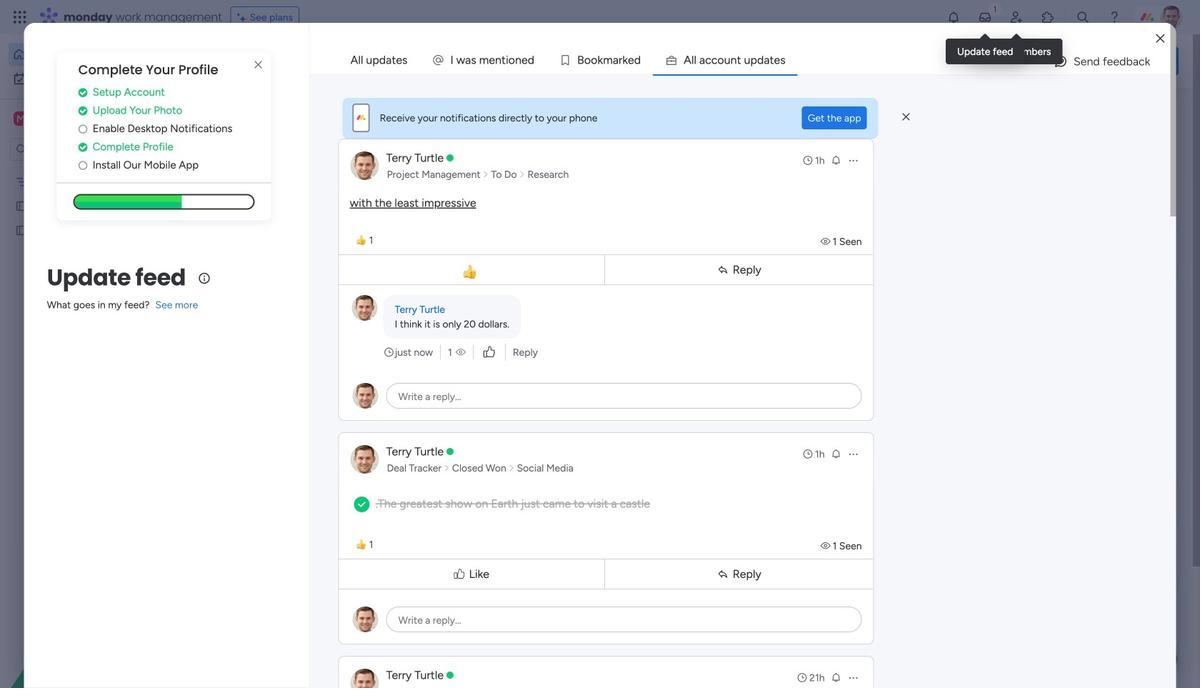Task type: locate. For each thing, give the bounding box(es) containing it.
0 vertical spatial check circle image
[[78, 87, 88, 98]]

2 options image from the top
[[848, 672, 860, 684]]

1 vertical spatial options image
[[848, 672, 860, 684]]

1 vertical spatial slider arrow image
[[509, 461, 515, 475]]

0 vertical spatial public board image
[[15, 199, 29, 213]]

1 horizontal spatial lottie animation element
[[561, 34, 962, 89]]

quick search results list box
[[221, 134, 931, 498]]

1 horizontal spatial slider arrow image
[[519, 167, 526, 182]]

0 vertical spatial options image
[[848, 155, 860, 166]]

1 vertical spatial reminder image
[[831, 672, 842, 683]]

1 horizontal spatial lottie animation image
[[561, 34, 962, 89]]

0 vertical spatial dapulse x slim image
[[250, 56, 267, 74]]

check circle image down circle o icon
[[78, 142, 88, 152]]

v2 seen image
[[456, 345, 466, 360]]

slider arrow image
[[519, 167, 526, 182], [444, 461, 450, 475]]

circle o image
[[78, 124, 88, 134]]

slider arrow image
[[483, 167, 489, 182], [509, 461, 515, 475]]

1 options image from the top
[[848, 155, 860, 166]]

0 horizontal spatial lottie animation element
[[0, 544, 182, 688]]

dapulse x slim image
[[250, 56, 267, 74], [903, 111, 910, 124]]

public board image
[[706, 261, 722, 277]]

options image
[[848, 155, 860, 166], [848, 672, 860, 684]]

lottie animation image
[[561, 34, 962, 89], [0, 544, 182, 688]]

1 vertical spatial check circle image
[[78, 142, 88, 152]]

0 vertical spatial reminder image
[[831, 154, 842, 166]]

0 horizontal spatial slider arrow image
[[444, 461, 450, 475]]

check circle image
[[78, 87, 88, 98], [78, 142, 88, 152]]

0 vertical spatial slider arrow image
[[483, 167, 489, 182]]

reminder image
[[831, 154, 842, 166], [831, 672, 842, 683]]

1 vertical spatial dapulse x slim image
[[903, 111, 910, 124]]

1 vertical spatial v2 seen image
[[821, 540, 833, 552]]

lottie animation element
[[561, 34, 962, 89], [0, 544, 182, 688]]

0 horizontal spatial lottie animation image
[[0, 544, 182, 688]]

notifications image
[[947, 10, 961, 24]]

check circle image
[[78, 105, 88, 116]]

1 reminder image from the top
[[831, 154, 842, 166]]

0 vertical spatial v2 seen image
[[821, 235, 833, 248]]

v2 bolt switch image
[[1088, 53, 1096, 69]]

see plans image
[[237, 9, 250, 25]]

list box
[[0, 167, 182, 436]]

monday marketplace image
[[1041, 10, 1056, 24]]

0 vertical spatial lottie animation image
[[561, 34, 962, 89]]

1 vertical spatial lottie animation image
[[0, 544, 182, 688]]

1 element
[[365, 538, 382, 555]]

circle o image
[[78, 160, 88, 171]]

1 v2 seen image from the top
[[821, 235, 833, 248]]

v2 user feedback image
[[976, 53, 987, 69]]

close recently visited image
[[221, 116, 238, 134]]

2 reminder image from the top
[[831, 672, 842, 683]]

0 horizontal spatial slider arrow image
[[483, 167, 489, 182]]

check circle image up check circle image
[[78, 87, 88, 98]]

0 vertical spatial lottie animation element
[[561, 34, 962, 89]]

v2 seen image
[[821, 235, 833, 248], [821, 540, 833, 552]]

tab list
[[338, 46, 1171, 74]]

add to favorites image
[[424, 436, 438, 451]]

0 vertical spatial slider arrow image
[[519, 167, 526, 182]]

tab
[[338, 46, 420, 74]]

option
[[9, 43, 174, 66], [9, 67, 174, 90], [0, 169, 182, 172]]

options image
[[848, 448, 860, 460]]

public board image
[[15, 199, 29, 213], [15, 224, 29, 237], [472, 261, 488, 277]]

2 vertical spatial public board image
[[472, 261, 488, 277]]

2 vertical spatial option
[[0, 169, 182, 172]]



Task type: vqa. For each thing, say whether or not it's contained in the screenshot.
forms,
no



Task type: describe. For each thing, give the bounding box(es) containing it.
getting started element
[[965, 521, 1179, 578]]

search everything image
[[1076, 10, 1091, 24]]

component image
[[706, 283, 719, 296]]

reminder image for 2nd options icon from the bottom of the page
[[831, 154, 842, 166]]

help image
[[1108, 10, 1122, 24]]

give feedback image
[[1054, 54, 1068, 69]]

1 vertical spatial option
[[9, 67, 174, 90]]

0 vertical spatial option
[[9, 43, 174, 66]]

1 horizontal spatial slider arrow image
[[509, 461, 515, 475]]

select product image
[[13, 10, 27, 24]]

1 vertical spatial slider arrow image
[[444, 461, 450, 475]]

close my workspaces image
[[221, 672, 238, 688]]

component image
[[472, 283, 485, 296]]

contact sales element
[[965, 658, 1179, 688]]

close image
[[1157, 33, 1165, 44]]

workspace selection element
[[14, 110, 119, 129]]

lottie animation image for right the lottie animation element
[[561, 34, 962, 89]]

update feed image
[[978, 10, 993, 24]]

invite members image
[[1010, 10, 1024, 24]]

reminder image for first options icon from the bottom of the page
[[831, 672, 842, 683]]

2 v2 seen image from the top
[[821, 540, 833, 552]]

2 check circle image from the top
[[78, 142, 88, 152]]

lottie animation image for the lottie animation element to the bottom
[[0, 544, 182, 688]]

1 horizontal spatial dapulse x slim image
[[903, 111, 910, 124]]

1 vertical spatial public board image
[[15, 224, 29, 237]]

0 horizontal spatial dapulse x slim image
[[250, 56, 267, 74]]

workspace image
[[14, 111, 28, 127]]

remove from favorites image
[[424, 261, 438, 276]]

help center element
[[965, 589, 1179, 647]]

1 vertical spatial lottie animation element
[[0, 544, 182, 688]]

v2 like image
[[484, 344, 495, 360]]

Search in workspace field
[[30, 141, 119, 158]]

1 image
[[989, 1, 1002, 17]]

add to favorites image
[[658, 261, 672, 276]]

terry turtle image
[[1161, 6, 1184, 29]]

dapulse x slim image
[[1158, 104, 1175, 121]]

reminder image
[[831, 448, 842, 460]]

1 check circle image from the top
[[78, 87, 88, 98]]



